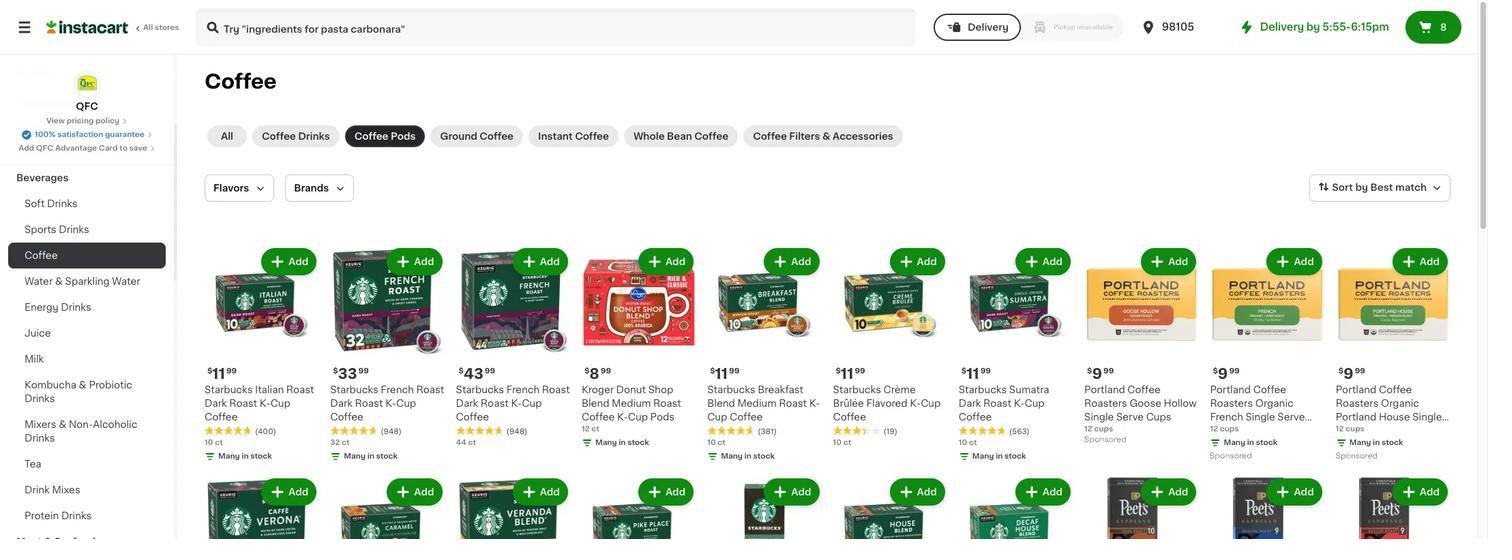 Task type: describe. For each thing, give the bounding box(es) containing it.
(948) for 33
[[381, 429, 402, 436]]

pricing
[[67, 117, 94, 125]]

100% satisfaction guarantee
[[35, 131, 145, 138]]

qfc link
[[74, 71, 100, 113]]

pods inside kroger donut shop blend medium roast coffee k-cup pods 12 ct
[[651, 413, 675, 422]]

drink mixes link
[[8, 478, 166, 503]]

beverages
[[16, 173, 69, 183]]

0 vertical spatial pods
[[391, 132, 416, 141]]

starbucks breakfast blend medium roast k- cup coffee
[[708, 386, 820, 423]]

2 starbucks from the left
[[330, 386, 379, 395]]

coffee inside starbucks sumatra dark roast k-cup coffee
[[959, 413, 992, 422]]

drinks inside kombucha & probiotic drinks
[[25, 394, 55, 404]]

5:55-
[[1323, 22, 1351, 32]]

serve for goose
[[1117, 413, 1144, 422]]

cup inside 'starbucks crème brûlée flavored k-cup coffee'
[[921, 399, 941, 409]]

10 ct for starbucks italian roast dark roast k-cup coffee
[[205, 440, 223, 447]]

$ inside $ 33 99
[[333, 368, 338, 375]]

5 $ from the left
[[836, 368, 841, 375]]

0 horizontal spatial 8
[[590, 367, 600, 382]]

portland for portland coffee roasters organic french single serve cups
[[1211, 386, 1251, 395]]

roast inside 'starbucks breakfast blend medium roast k- cup coffee'
[[779, 399, 807, 409]]

kombucha & probiotic drinks link
[[8, 372, 166, 412]]

eggs
[[56, 147, 80, 157]]

produce link
[[8, 113, 166, 139]]

& inside "link"
[[45, 147, 53, 157]]

portland for portland coffee roasters goose hollow single serve cups 12 cups
[[1085, 386, 1126, 395]]

starbucks inside starbucks sumatra dark roast k-cup coffee
[[959, 386, 1007, 395]]

5 99 from the left
[[855, 368, 866, 375]]

ct right 44
[[468, 440, 476, 447]]

10 for starbucks crème brûlée flavored k-cup coffee
[[833, 440, 842, 447]]

instant
[[538, 132, 573, 141]]

Search field
[[196, 10, 915, 45]]

sports
[[25, 225, 56, 235]]

tea link
[[8, 452, 166, 478]]

(948) for 43
[[507, 429, 528, 436]]

coffee inside portland coffee roasters organic french single serve cups
[[1254, 386, 1287, 395]]

cups for cups
[[1220, 426, 1239, 433]]

single for goose
[[1085, 413, 1114, 422]]

$ 9 99 for portland coffee roasters organic french single serve cups
[[1213, 367, 1240, 382]]

starbucks french roast dark roast k-cup coffee for 43
[[456, 386, 570, 422]]

kombucha
[[25, 381, 76, 390]]

coffee link
[[8, 243, 166, 269]]

card
[[99, 145, 118, 152]]

water & sparkling water link
[[8, 269, 166, 295]]

cup inside starbucks sumatra dark roast k-cup coffee
[[1025, 399, 1045, 409]]

dark for 33
[[330, 399, 353, 409]]

filters
[[790, 132, 820, 141]]

sports drinks
[[25, 225, 89, 235]]

coffee pods
[[355, 132, 416, 141]]

$ 9 99 for portland coffee roasters goose hollow single serve cups
[[1088, 367, 1114, 382]]

flavors button
[[205, 175, 274, 202]]

& for water
[[55, 277, 63, 287]]

12 cups for serve
[[1336, 426, 1365, 433]]

coffee drinks link
[[252, 126, 340, 147]]

8 $ from the left
[[1213, 368, 1218, 375]]

starbucks inside starbucks italian roast dark roast k-cup coffee
[[205, 386, 253, 395]]

all stores
[[143, 24, 179, 31]]

delivery by 5:55-6:15pm link
[[1239, 19, 1390, 35]]

44
[[456, 440, 467, 447]]

coffee inside 'starbucks breakfast blend medium roast k- cup coffee'
[[730, 413, 763, 423]]

dark inside starbucks sumatra dark roast k-cup coffee
[[959, 399, 981, 409]]

(19)
[[884, 429, 898, 436]]

many in stock down kroger donut shop blend medium roast coffee k-cup pods 12 ct
[[596, 440, 649, 447]]

(563)
[[1010, 429, 1030, 436]]

energy drinks link
[[8, 295, 166, 321]]

8 inside "button"
[[1441, 23, 1447, 32]]

cup inside kroger donut shop blend medium roast coffee k-cup pods 12 ct
[[628, 413, 648, 422]]

sumatra
[[1010, 386, 1050, 395]]

drinks for soft drinks
[[47, 199, 78, 209]]

flavors
[[214, 184, 249, 193]]

& for drinks
[[79, 381, 87, 390]]

beverages link
[[8, 165, 166, 191]]

$ 11 99 for starbucks italian roast dark roast k-cup coffee
[[207, 367, 237, 382]]

many down portland coffee roasters organic portland house single serve cups
[[1350, 440, 1372, 447]]

best match
[[1371, 183, 1427, 193]]

donut
[[616, 386, 646, 395]]

drinks for coffee drinks
[[298, 132, 330, 141]]

by for sort
[[1356, 183, 1368, 193]]

qfc logo image
[[74, 71, 100, 97]]

9 for portland coffee roasters organic french single serve cups
[[1218, 367, 1228, 382]]

many down kroger donut shop blend medium roast coffee k-cup pods 12 ct
[[596, 440, 617, 447]]

k- inside 'starbucks breakfast blend medium roast k- cup coffee'
[[810, 399, 820, 409]]

many in stock down "house"
[[1350, 440, 1404, 447]]

many in stock down the (400)
[[218, 453, 272, 461]]

11 for starbucks crème brûlée flavored k-cup coffee
[[841, 367, 854, 382]]

cups for serve
[[1346, 426, 1365, 433]]

10 for starbucks italian roast dark roast k-cup coffee
[[205, 440, 213, 447]]

view pricing policy
[[46, 117, 119, 125]]

serve inside portland coffee roasters organic portland house single serve cups
[[1336, 427, 1364, 436]]

instacart logo image
[[46, 19, 128, 35]]

whole bean coffee link
[[624, 126, 738, 147]]

many down starbucks italian roast dark roast k-cup coffee
[[218, 453, 240, 461]]

10 for starbucks breakfast blend medium roast k- cup coffee
[[708, 440, 716, 447]]

coffee inside kroger donut shop blend medium roast coffee k-cup pods 12 ct
[[582, 413, 615, 422]]

thanksgiving link
[[8, 87, 166, 113]]

11 for starbucks italian roast dark roast k-cup coffee
[[212, 367, 225, 382]]

sort by
[[1333, 183, 1368, 193]]

cups for french
[[1211, 427, 1236, 436]]

coffee filters & accessories
[[753, 132, 894, 141]]

6:15pm
[[1351, 22, 1390, 32]]

ct inside kroger donut shop blend medium roast coffee k-cup pods 12 ct
[[592, 426, 600, 433]]

7 $ from the left
[[1088, 368, 1093, 375]]

k- inside kroger donut shop blend medium roast coffee k-cup pods 12 ct
[[617, 413, 628, 422]]

qfc inside qfc link
[[76, 102, 98, 111]]

coffee inside portland coffee roasters goose hollow single serve cups 12 cups
[[1128, 386, 1161, 395]]

cups inside portland coffee roasters organic portland house single serve cups
[[1366, 427, 1391, 436]]

98105
[[1162, 22, 1195, 32]]

ground coffee link
[[431, 126, 523, 147]]

hollow
[[1164, 399, 1197, 409]]

1 99 from the left
[[226, 368, 237, 375]]

to
[[119, 145, 128, 152]]

shop
[[649, 386, 674, 395]]

french for 33
[[381, 386, 414, 395]]

44 ct
[[456, 440, 476, 447]]

$ inside $ 43 99
[[459, 368, 464, 375]]

soft
[[25, 199, 45, 209]]

product group containing 43
[[456, 246, 571, 449]]

energy drinks
[[25, 303, 91, 312]]

accessories
[[833, 132, 894, 141]]

99 inside $ 43 99
[[485, 368, 495, 375]]

protein
[[25, 512, 59, 521]]

3 starbucks from the left
[[456, 386, 504, 395]]

non-
[[69, 420, 93, 430]]

dark for 11
[[205, 399, 227, 409]]

alcoholic
[[93, 420, 137, 430]]

6 99 from the left
[[981, 368, 991, 375]]

bean
[[667, 132, 692, 141]]

view
[[46, 117, 65, 125]]

brûlée
[[833, 399, 864, 409]]

blend inside 'starbucks breakfast blend medium roast k- cup coffee'
[[708, 399, 735, 409]]

11 for starbucks breakfast blend medium roast k- cup coffee
[[715, 367, 728, 382]]

instant coffee link
[[529, 126, 619, 147]]

32 ct
[[330, 440, 350, 447]]

many in stock down (381)
[[721, 453, 775, 461]]

brands
[[294, 184, 329, 193]]

k- inside 'starbucks crème brûlée flavored k-cup coffee'
[[910, 399, 921, 409]]

drink
[[25, 486, 50, 495]]

sponsored badge image for portland coffee roasters organic french single serve cups
[[1211, 453, 1252, 461]]

drinks inside mixers & non-alcoholic drinks
[[25, 434, 55, 443]]

ct down 'starbucks breakfast blend medium roast k- cup coffee'
[[718, 440, 726, 447]]

coffee drinks
[[262, 132, 330, 141]]

sparkling
[[65, 277, 110, 287]]

delivery by 5:55-6:15pm
[[1261, 22, 1390, 32]]

water & sparkling water
[[25, 277, 140, 287]]

cup inside 'starbucks breakfast blend medium roast k- cup coffee'
[[708, 413, 727, 423]]

all for all stores
[[143, 24, 153, 31]]

portland coffee roasters organic french single serve cups
[[1211, 386, 1305, 436]]

sports drinks link
[[8, 217, 166, 243]]

ct right 32
[[342, 440, 350, 447]]

$ 11 99 for starbucks crème brûlée flavored k-cup coffee
[[836, 367, 866, 382]]

8 button
[[1406, 11, 1462, 44]]

mixers & non-alcoholic drinks link
[[8, 412, 166, 452]]

$ 33 99
[[333, 367, 369, 382]]

serve for organic
[[1278, 413, 1305, 422]]

house
[[1379, 413, 1411, 423]]

many in stock down 32 ct
[[344, 453, 398, 461]]

medium inside 'starbucks breakfast blend medium roast k- cup coffee'
[[738, 399, 777, 409]]

medium inside kroger donut shop blend medium roast coffee k-cup pods 12 ct
[[612, 399, 651, 409]]

flavored
[[867, 399, 908, 409]]

juice
[[25, 329, 51, 338]]

ground
[[440, 132, 477, 141]]

crème
[[884, 386, 916, 395]]

drink mixes
[[25, 486, 80, 495]]

many down starbucks sumatra dark roast k-cup coffee
[[973, 453, 994, 461]]

drinks for protein drinks
[[61, 512, 92, 521]]

12 inside portland coffee roasters goose hollow single serve cups 12 cups
[[1085, 426, 1093, 433]]



Task type: locate. For each thing, give the bounding box(es) containing it.
1 horizontal spatial starbucks french roast dark roast k-cup coffee
[[456, 386, 570, 422]]

1 (948) from the left
[[381, 429, 402, 436]]

2 $ 11 99 from the left
[[836, 367, 866, 382]]

dairy
[[16, 147, 43, 157]]

1 horizontal spatial (948)
[[507, 429, 528, 436]]

all stores link
[[46, 8, 180, 46]]

water up energy
[[25, 277, 53, 287]]

$ 11 99 for starbucks sumatra dark roast k-cup coffee
[[962, 367, 991, 382]]

organic for single
[[1256, 399, 1294, 409]]

french for 43
[[507, 386, 540, 395]]

cups for hollow
[[1147, 413, 1172, 422]]

10 ct for starbucks crème brûlée flavored k-cup coffee
[[833, 440, 852, 447]]

7 99 from the left
[[1104, 368, 1114, 375]]

0 horizontal spatial 12 cups
[[1211, 426, 1239, 433]]

10 down starbucks italian roast dark roast k-cup coffee
[[205, 440, 213, 447]]

starbucks down $ 33 99
[[330, 386, 379, 395]]

0 horizontal spatial pods
[[391, 132, 416, 141]]

$ 9 99 up portland coffee roasters organic french single serve cups
[[1213, 367, 1240, 382]]

$ 11 99 up 'starbucks breakfast blend medium roast k- cup coffee'
[[710, 367, 740, 382]]

dark inside starbucks italian roast dark roast k-cup coffee
[[205, 399, 227, 409]]

roasters inside portland coffee roasters organic portland house single serve cups
[[1336, 399, 1379, 409]]

by inside 'best match sort by' field
[[1356, 183, 1368, 193]]

3 $ from the left
[[459, 368, 464, 375]]

11 for starbucks sumatra dark roast k-cup coffee
[[967, 367, 979, 382]]

10 down brûlée
[[833, 440, 842, 447]]

service type group
[[934, 14, 1124, 41]]

coffee pods link
[[345, 126, 425, 147]]

pods
[[391, 132, 416, 141], [651, 413, 675, 422]]

qfc down 100%
[[36, 145, 53, 152]]

by right sort
[[1356, 183, 1368, 193]]

starbucks french roast dark roast k-cup coffee down $ 33 99
[[330, 386, 444, 422]]

starbucks french roast dark roast k-cup coffee down $ 43 99
[[456, 386, 570, 422]]

0 horizontal spatial medium
[[612, 399, 651, 409]]

roast inside kroger donut shop blend medium roast coffee k-cup pods 12 ct
[[654, 399, 682, 409]]

2 blend from the left
[[708, 399, 735, 409]]

pods left ground at the top left of the page
[[391, 132, 416, 141]]

drinks up sports drinks
[[47, 199, 78, 209]]

0 vertical spatial 8
[[1441, 23, 1447, 32]]

product group containing 33
[[330, 246, 445, 465]]

water right sparkling
[[112, 277, 140, 287]]

11 up starbucks sumatra dark roast k-cup coffee
[[967, 367, 979, 382]]

roasters inside portland coffee roasters organic french single serve cups
[[1211, 399, 1253, 409]]

99 up starbucks sumatra dark roast k-cup coffee
[[981, 368, 991, 375]]

medium down breakfast
[[738, 399, 777, 409]]

drinks for sports drinks
[[59, 225, 89, 235]]

soft drinks link
[[8, 191, 166, 217]]

mixers
[[25, 420, 56, 430]]

$ 9 99 for portland coffee roasters organic portland house single serve cups
[[1339, 367, 1366, 382]]

10 ct down 'starbucks breakfast blend medium roast k- cup coffee'
[[708, 440, 726, 447]]

10 ct down starbucks italian roast dark roast k-cup coffee
[[205, 440, 223, 447]]

delivery for delivery by 5:55-6:15pm
[[1261, 22, 1305, 32]]

2 roasters from the left
[[1211, 399, 1253, 409]]

1 horizontal spatial delivery
[[1261, 22, 1305, 32]]

single inside portland coffee roasters organic portland house single serve cups
[[1413, 413, 1443, 423]]

2 horizontal spatial roasters
[[1336, 399, 1379, 409]]

advantage
[[55, 145, 97, 152]]

sponsored badge image
[[1085, 436, 1126, 444], [1211, 453, 1252, 461], [1336, 453, 1378, 461]]

2 9 from the left
[[1218, 367, 1228, 382]]

coffee inside starbucks italian roast dark roast k-cup coffee
[[205, 413, 238, 422]]

1 $ 9 99 from the left
[[1088, 367, 1114, 382]]

1 vertical spatial pods
[[651, 413, 675, 422]]

starbucks
[[205, 386, 253, 395], [330, 386, 379, 395], [456, 386, 504, 395], [833, 386, 881, 395], [959, 386, 1007, 395], [708, 386, 756, 395]]

starbucks left sumatra
[[959, 386, 1007, 395]]

2 medium from the left
[[738, 399, 777, 409]]

12 cups
[[1211, 426, 1239, 433], [1336, 426, 1365, 433]]

1 horizontal spatial single
[[1246, 413, 1276, 422]]

1 11 from the left
[[212, 367, 225, 382]]

qfc inside the add qfc advantage card to save link
[[36, 145, 53, 152]]

$ 11 99 up starbucks sumatra dark roast k-cup coffee
[[962, 367, 991, 382]]

(400)
[[255, 429, 276, 436]]

2 horizontal spatial sponsored badge image
[[1336, 453, 1378, 461]]

99 inside $ 8 99
[[601, 368, 611, 375]]

4 99 from the left
[[601, 368, 611, 375]]

drinks inside 'link'
[[47, 199, 78, 209]]

many down portland coffee roasters organic french single serve cups
[[1224, 440, 1246, 447]]

2 10 ct from the left
[[833, 440, 852, 447]]

1 horizontal spatial by
[[1356, 183, 1368, 193]]

drinks down mixers
[[25, 434, 55, 443]]

99 inside $ 33 99
[[359, 368, 369, 375]]

2 11 from the left
[[841, 367, 854, 382]]

starbucks left italian
[[205, 386, 253, 395]]

match
[[1396, 183, 1427, 193]]

$ 11 99 for starbucks breakfast blend medium roast k- cup coffee
[[710, 367, 740, 382]]

starbucks sumatra dark roast k-cup coffee
[[959, 386, 1050, 422]]

2 horizontal spatial single
[[1413, 413, 1443, 423]]

1 horizontal spatial sponsored badge image
[[1211, 453, 1252, 461]]

drinks down "kombucha"
[[25, 394, 55, 404]]

0 horizontal spatial water
[[25, 277, 53, 287]]

whole bean coffee
[[634, 132, 729, 141]]

french inside portland coffee roasters organic french single serve cups
[[1211, 413, 1244, 422]]

2 horizontal spatial serve
[[1336, 427, 1364, 436]]

by left 5:55- on the top of the page
[[1307, 22, 1321, 32]]

$ 8 99
[[585, 367, 611, 382]]

3 $ 11 99 from the left
[[962, 367, 991, 382]]

sort
[[1333, 183, 1354, 193]]

3 10 from the left
[[959, 440, 968, 447]]

Best match Sort by field
[[1310, 175, 1451, 202]]

sponsored badge image for portland coffee roasters organic portland house single serve cups
[[1336, 453, 1378, 461]]

k-
[[260, 399, 271, 409], [386, 399, 396, 409], [511, 399, 522, 409], [910, 399, 921, 409], [1014, 399, 1025, 409], [810, 399, 820, 409], [617, 413, 628, 422]]

ground coffee
[[440, 132, 514, 141]]

9 up portland coffee roasters organic portland house single serve cups
[[1344, 367, 1354, 382]]

1 horizontal spatial organic
[[1382, 399, 1420, 409]]

organic
[[1256, 399, 1294, 409], [1382, 399, 1420, 409]]

9 for portland coffee roasters organic portland house single serve cups
[[1344, 367, 1354, 382]]

starbucks left breakfast
[[708, 386, 756, 395]]

1 horizontal spatial pods
[[651, 413, 675, 422]]

delivery button
[[934, 14, 1021, 41]]

starbucks french roast dark roast k-cup coffee for 33
[[330, 386, 444, 422]]

drinks up brands
[[298, 132, 330, 141]]

99 up portland coffee roasters goose hollow single serve cups 12 cups
[[1104, 368, 1114, 375]]

2 10 from the left
[[833, 440, 842, 447]]

$ 43 99
[[459, 367, 495, 382]]

soft drinks
[[25, 199, 78, 209]]

0 horizontal spatial cups
[[1095, 426, 1114, 433]]

1 9 from the left
[[1093, 367, 1103, 382]]

$ 9 99 up portland coffee roasters organic portland house single serve cups
[[1339, 367, 1366, 382]]

2 99 from the left
[[359, 368, 369, 375]]

1 12 from the left
[[582, 426, 590, 433]]

ct down starbucks sumatra dark roast k-cup coffee
[[969, 440, 977, 447]]

1 medium from the left
[[612, 399, 651, 409]]

many
[[596, 440, 617, 447], [1224, 440, 1246, 447], [1350, 440, 1372, 447], [218, 453, 240, 461], [344, 453, 366, 461], [973, 453, 994, 461], [721, 453, 743, 461]]

1 single from the left
[[1085, 413, 1114, 422]]

ct down starbucks italian roast dark roast k-cup coffee
[[215, 440, 223, 447]]

99 up 'starbucks breakfast blend medium roast k- cup coffee'
[[729, 368, 740, 375]]

3 99 from the left
[[485, 368, 495, 375]]

add qfc advantage card to save
[[19, 145, 147, 152]]

10 ct down starbucks sumatra dark roast k-cup coffee
[[959, 440, 977, 447]]

5 starbucks from the left
[[959, 386, 1007, 395]]

9 for portland coffee roasters goose hollow single serve cups
[[1093, 367, 1103, 382]]

milk link
[[8, 347, 166, 372]]

stores
[[155, 24, 179, 31]]

all up flavors
[[221, 132, 233, 141]]

0 horizontal spatial 9
[[1093, 367, 1103, 382]]

k- inside starbucks italian roast dark roast k-cup coffee
[[260, 399, 271, 409]]

0 horizontal spatial (948)
[[381, 429, 402, 436]]

drinks
[[298, 132, 330, 141], [47, 199, 78, 209], [59, 225, 89, 235], [61, 303, 91, 312], [25, 394, 55, 404], [25, 434, 55, 443], [61, 512, 92, 521]]

10 ct for starbucks breakfast blend medium roast k- cup coffee
[[708, 440, 726, 447]]

10 down 'starbucks breakfast blend medium roast k- cup coffee'
[[708, 440, 716, 447]]

& up 'energy drinks'
[[55, 277, 63, 287]]

99
[[226, 368, 237, 375], [359, 368, 369, 375], [485, 368, 495, 375], [601, 368, 611, 375], [855, 368, 866, 375], [981, 368, 991, 375], [1104, 368, 1114, 375], [1230, 368, 1240, 375], [729, 368, 740, 375], [1355, 368, 1366, 375]]

4 dark from the left
[[959, 399, 981, 409]]

1 starbucks french roast dark roast k-cup coffee from the left
[[330, 386, 444, 422]]

2 horizontal spatial 9
[[1344, 367, 1354, 382]]

3 9 from the left
[[1344, 367, 1354, 382]]

1 blend from the left
[[582, 399, 610, 409]]

save
[[129, 145, 147, 152]]

(381)
[[758, 429, 777, 436]]

10 99 from the left
[[1355, 368, 1366, 375]]

& for alcoholic
[[59, 420, 67, 430]]

2 12 cups from the left
[[1336, 426, 1365, 433]]

99 right 33
[[359, 368, 369, 375]]

10 ct
[[205, 440, 223, 447], [833, 440, 852, 447], [959, 440, 977, 447], [708, 440, 726, 447]]

11 up starbucks italian roast dark roast k-cup coffee
[[212, 367, 225, 382]]

98105 button
[[1141, 8, 1222, 46]]

1 horizontal spatial water
[[112, 277, 140, 287]]

serve inside portland coffee roasters goose hollow single serve cups 12 cups
[[1117, 413, 1144, 422]]

delivery
[[1261, 22, 1305, 32], [968, 23, 1009, 32]]

many in stock
[[596, 440, 649, 447], [1224, 440, 1278, 447], [1350, 440, 1404, 447], [218, 453, 272, 461], [344, 453, 398, 461], [973, 453, 1027, 461], [721, 453, 775, 461]]

mixers & non-alcoholic drinks
[[25, 420, 137, 443]]

1 horizontal spatial 9
[[1218, 367, 1228, 382]]

2 single from the left
[[1246, 413, 1276, 422]]

ct down kroger
[[592, 426, 600, 433]]

single for organic
[[1246, 413, 1276, 422]]

4 $ from the left
[[585, 368, 590, 375]]

starbucks inside 'starbucks breakfast blend medium roast k- cup coffee'
[[708, 386, 756, 395]]

2 water from the left
[[112, 277, 140, 287]]

all for all
[[221, 132, 233, 141]]

1 cups from the left
[[1095, 426, 1114, 433]]

dairy & eggs
[[16, 147, 80, 157]]

portland for portland coffee roasters organic portland house single serve cups
[[1336, 386, 1377, 395]]

& down milk link
[[79, 381, 87, 390]]

roast inside starbucks sumatra dark roast k-cup coffee
[[984, 399, 1012, 409]]

2 starbucks french roast dark roast k-cup coffee from the left
[[456, 386, 570, 422]]

single inside portland coffee roasters organic french single serve cups
[[1246, 413, 1276, 422]]

10 ct for starbucks sumatra dark roast k-cup coffee
[[959, 440, 977, 447]]

11 up 'starbucks breakfast blend medium roast k- cup coffee'
[[715, 367, 728, 382]]

delivery inside button
[[968, 23, 1009, 32]]

roasters for portland coffee roasters organic french single serve cups
[[1211, 399, 1253, 409]]

by
[[1307, 22, 1321, 32], [1356, 183, 1368, 193]]

0 horizontal spatial sponsored badge image
[[1085, 436, 1126, 444]]

& left non-
[[59, 420, 67, 430]]

medium down donut
[[612, 399, 651, 409]]

None search field
[[195, 8, 916, 46]]

sponsored badge image down portland coffee roasters organic portland house single serve cups
[[1336, 453, 1378, 461]]

1 dark from the left
[[205, 399, 227, 409]]

3 $ 9 99 from the left
[[1339, 367, 1366, 382]]

4 12 from the left
[[1336, 426, 1344, 433]]

8 99 from the left
[[1230, 368, 1240, 375]]

instant coffee
[[538, 132, 609, 141]]

many down 'starbucks breakfast blend medium roast k- cup coffee'
[[721, 453, 743, 461]]

1 horizontal spatial serve
[[1278, 413, 1305, 422]]

breakfast
[[758, 386, 804, 395]]

3 dark from the left
[[456, 399, 478, 409]]

8
[[1441, 23, 1447, 32], [590, 367, 600, 382]]

99 up portland coffee roasters organic french single serve cups
[[1230, 368, 1240, 375]]

starbucks inside 'starbucks crème brûlée flavored k-cup coffee'
[[833, 386, 881, 395]]

1 horizontal spatial blend
[[708, 399, 735, 409]]

delivery for delivery
[[968, 23, 1009, 32]]

2 dark from the left
[[330, 399, 353, 409]]

12 inside kroger donut shop blend medium roast coffee k-cup pods 12 ct
[[582, 426, 590, 433]]

whole
[[634, 132, 665, 141]]

cups inside portland coffee roasters goose hollow single serve cups 12 cups
[[1095, 426, 1114, 433]]

organic inside portland coffee roasters organic french single serve cups
[[1256, 399, 1294, 409]]

99 right the 43
[[485, 368, 495, 375]]

coffee inside portland coffee roasters organic portland house single serve cups
[[1379, 386, 1412, 395]]

starbucks italian roast dark roast k-cup coffee
[[205, 386, 314, 422]]

0 horizontal spatial organic
[[1256, 399, 1294, 409]]

1 horizontal spatial medium
[[738, 399, 777, 409]]

roast
[[286, 386, 314, 395], [416, 386, 444, 395], [542, 386, 570, 395], [229, 399, 257, 409], [355, 399, 383, 409], [481, 399, 509, 409], [654, 399, 682, 409], [984, 399, 1012, 409], [779, 399, 807, 409]]

sponsored badge image for portland coffee roasters goose hollow single serve cups
[[1085, 436, 1126, 444]]

brands button
[[285, 175, 354, 202]]

9 up portland coffee roasters goose hollow single serve cups 12 cups
[[1093, 367, 1103, 382]]

portland coffee roasters goose hollow single serve cups 12 cups
[[1085, 386, 1197, 433]]

single inside portland coffee roasters goose hollow single serve cups 12 cups
[[1085, 413, 1114, 422]]

1 vertical spatial 8
[[590, 367, 600, 382]]

dark for 43
[[456, 399, 478, 409]]

2 12 from the left
[[1085, 426, 1093, 433]]

4 $ 11 99 from the left
[[710, 367, 740, 382]]

11 up brûlée
[[841, 367, 854, 382]]

& right filters on the right top of page
[[823, 132, 831, 141]]

probiotic
[[89, 381, 132, 390]]

drinks down water & sparkling water
[[61, 303, 91, 312]]

drinks down "mixes"
[[61, 512, 92, 521]]

3 10 ct from the left
[[959, 440, 977, 447]]

2 organic from the left
[[1382, 399, 1420, 409]]

dark
[[205, 399, 227, 409], [330, 399, 353, 409], [456, 399, 478, 409], [959, 399, 981, 409]]

10 $ from the left
[[1339, 368, 1344, 375]]

& inside mixers & non-alcoholic drinks
[[59, 420, 67, 430]]

10 for starbucks sumatra dark roast k-cup coffee
[[959, 440, 968, 447]]

best
[[1371, 183, 1393, 193]]

portland inside portland coffee roasters organic french single serve cups
[[1211, 386, 1251, 395]]

0 horizontal spatial qfc
[[36, 145, 53, 152]]

0 vertical spatial by
[[1307, 22, 1321, 32]]

0 horizontal spatial french
[[381, 386, 414, 395]]

1 horizontal spatial cups
[[1220, 426, 1239, 433]]

serve inside portland coffee roasters organic french single serve cups
[[1278, 413, 1305, 422]]

energy
[[25, 303, 58, 312]]

2 horizontal spatial cups
[[1366, 427, 1391, 436]]

3 roasters from the left
[[1336, 399, 1379, 409]]

coffee inside 'starbucks crème brûlée flavored k-cup coffee'
[[833, 413, 866, 422]]

$ inside $ 8 99
[[585, 368, 590, 375]]

$ 11 99 up brûlée
[[836, 367, 866, 382]]

99 up portland coffee roasters organic portland house single serve cups
[[1355, 368, 1366, 375]]

cups inside portland coffee roasters goose hollow single serve cups 12 cups
[[1147, 413, 1172, 422]]

3 11 from the left
[[967, 367, 979, 382]]

policy
[[96, 117, 119, 125]]

starbucks down $ 43 99
[[456, 386, 504, 395]]

all link
[[207, 126, 247, 147]]

2 horizontal spatial $ 9 99
[[1339, 367, 1366, 382]]

portland coffee roasters organic portland house single serve cups
[[1336, 386, 1443, 436]]

11
[[212, 367, 225, 382], [841, 367, 854, 382], [967, 367, 979, 382], [715, 367, 728, 382]]

4 10 ct from the left
[[708, 440, 726, 447]]

cup inside starbucks italian roast dark roast k-cup coffee
[[271, 399, 291, 409]]

1 horizontal spatial all
[[221, 132, 233, 141]]

by for delivery
[[1307, 22, 1321, 32]]

0 vertical spatial all
[[143, 24, 153, 31]]

3 cups from the left
[[1346, 426, 1365, 433]]

3 single from the left
[[1413, 413, 1443, 423]]

kroger
[[582, 386, 614, 395]]

blend inside kroger donut shop blend medium roast coffee k-cup pods 12 ct
[[582, 399, 610, 409]]

0 horizontal spatial all
[[143, 24, 153, 31]]

organic for house
[[1382, 399, 1420, 409]]

1 10 from the left
[[205, 440, 213, 447]]

9 99 from the left
[[729, 368, 740, 375]]

roasters for portland coffee roasters organic portland house single serve cups
[[1336, 399, 1379, 409]]

4 11 from the left
[[715, 367, 728, 382]]

0 horizontal spatial $ 9 99
[[1088, 367, 1114, 382]]

3 12 from the left
[[1211, 426, 1218, 433]]

10 down starbucks sumatra dark roast k-cup coffee
[[959, 440, 968, 447]]

italian
[[255, 386, 284, 395]]

many in stock down "(563)"
[[973, 453, 1027, 461]]

1 water from the left
[[25, 277, 53, 287]]

recipes link
[[8, 61, 166, 87]]

stock
[[628, 440, 649, 447], [1256, 440, 1278, 447], [1382, 440, 1404, 447], [251, 453, 272, 461], [376, 453, 398, 461], [1005, 453, 1027, 461], [753, 453, 775, 461]]

2 (948) from the left
[[507, 429, 528, 436]]

starbucks up brûlée
[[833, 386, 881, 395]]

0 horizontal spatial delivery
[[968, 23, 1009, 32]]

1 horizontal spatial qfc
[[76, 102, 98, 111]]

12 cups for cups
[[1211, 426, 1239, 433]]

satisfaction
[[57, 131, 103, 138]]

1 $ 11 99 from the left
[[207, 367, 237, 382]]

1 vertical spatial qfc
[[36, 145, 53, 152]]

1 12 cups from the left
[[1211, 426, 1239, 433]]

product group containing 8
[[582, 246, 697, 452]]

drinks down soft drinks 'link'
[[59, 225, 89, 235]]

1 horizontal spatial roasters
[[1211, 399, 1253, 409]]

qfc up 'view pricing policy' link
[[76, 102, 98, 111]]

sponsored badge image down portland coffee roasters goose hollow single serve cups 12 cups
[[1085, 436, 1126, 444]]

2 cups from the left
[[1220, 426, 1239, 433]]

1 10 ct from the left
[[205, 440, 223, 447]]

1 horizontal spatial $ 9 99
[[1213, 367, 1240, 382]]

2 horizontal spatial french
[[1211, 413, 1244, 422]]

(948)
[[381, 429, 402, 436], [507, 429, 528, 436]]

0 horizontal spatial single
[[1085, 413, 1114, 422]]

goose
[[1130, 399, 1162, 409]]

drinks for energy drinks
[[61, 303, 91, 312]]

1 horizontal spatial 8
[[1441, 23, 1447, 32]]

by inside delivery by 5:55-6:15pm link
[[1307, 22, 1321, 32]]

portland inside portland coffee roasters goose hollow single serve cups 12 cups
[[1085, 386, 1126, 395]]

& inside kombucha & probiotic drinks
[[79, 381, 87, 390]]

& down 100%
[[45, 147, 53, 157]]

organic inside portland coffee roasters organic portland house single serve cups
[[1382, 399, 1420, 409]]

4 10 from the left
[[708, 440, 716, 447]]

0 horizontal spatial blend
[[582, 399, 610, 409]]

1 horizontal spatial cups
[[1211, 427, 1236, 436]]

33
[[338, 367, 357, 382]]

roasters inside portland coffee roasters goose hollow single serve cups 12 cups
[[1085, 399, 1128, 409]]

2 $ 9 99 from the left
[[1213, 367, 1240, 382]]

1 horizontal spatial 12 cups
[[1336, 426, 1365, 433]]

1 horizontal spatial french
[[507, 386, 540, 395]]

10 ct down brûlée
[[833, 440, 852, 447]]

1 organic from the left
[[1256, 399, 1294, 409]]

0 vertical spatial qfc
[[76, 102, 98, 111]]

6 starbucks from the left
[[708, 386, 756, 395]]

0 horizontal spatial by
[[1307, 22, 1321, 32]]

ct down brûlée
[[844, 440, 852, 447]]

99 up brûlée
[[855, 368, 866, 375]]

cups inside portland coffee roasters organic french single serve cups
[[1211, 427, 1236, 436]]

roasters for portland coffee roasters goose hollow single serve cups 12 cups
[[1085, 399, 1128, 409]]

view pricing policy link
[[46, 116, 128, 127]]

add qfc advantage card to save link
[[19, 143, 155, 154]]

many in stock down portland coffee roasters organic french single serve cups
[[1224, 440, 1278, 447]]

all left stores
[[143, 24, 153, 31]]

1 roasters from the left
[[1085, 399, 1128, 409]]

1 vertical spatial all
[[221, 132, 233, 141]]

0 horizontal spatial starbucks french roast dark roast k-cup coffee
[[330, 386, 444, 422]]

kombucha & probiotic drinks
[[25, 381, 132, 404]]

0 horizontal spatial cups
[[1147, 413, 1172, 422]]

99 up kroger
[[601, 368, 611, 375]]

2 horizontal spatial cups
[[1346, 426, 1365, 433]]

★★★★★
[[205, 427, 252, 436], [205, 427, 252, 436], [330, 427, 378, 436], [330, 427, 378, 436], [456, 427, 504, 436], [456, 427, 504, 436], [833, 427, 881, 436], [833, 427, 881, 436], [959, 427, 1007, 436], [959, 427, 1007, 436], [708, 427, 755, 436], [708, 427, 755, 436]]

many down 32 ct
[[344, 453, 366, 461]]

pods down the shop
[[651, 413, 675, 422]]

portland
[[1085, 386, 1126, 395], [1211, 386, 1251, 395], [1336, 386, 1377, 395], [1336, 413, 1377, 423]]

9 up portland coffee roasters organic french single serve cups
[[1218, 367, 1228, 382]]

99 up starbucks italian roast dark roast k-cup coffee
[[226, 368, 237, 375]]

$ 9 99 up portland coffee roasters goose hollow single serve cups 12 cups
[[1088, 367, 1114, 382]]

product group
[[205, 246, 319, 465], [330, 246, 445, 465], [456, 246, 571, 449], [582, 246, 697, 452], [708, 246, 822, 465], [833, 246, 948, 449], [959, 246, 1074, 465], [1085, 246, 1200, 448], [1211, 246, 1325, 464], [1336, 246, 1451, 464], [205, 476, 319, 540], [330, 476, 445, 540], [456, 476, 571, 540], [582, 476, 697, 540], [708, 476, 822, 540], [833, 476, 948, 540], [959, 476, 1074, 540], [1085, 476, 1200, 540], [1211, 476, 1325, 540], [1336, 476, 1451, 540]]

k- inside starbucks sumatra dark roast k-cup coffee
[[1014, 399, 1025, 409]]

$ 11 99 up starbucks italian roast dark roast k-cup coffee
[[207, 367, 237, 382]]

0 horizontal spatial roasters
[[1085, 399, 1128, 409]]

sponsored badge image down portland coffee roasters organic french single serve cups
[[1211, 453, 1252, 461]]

0 horizontal spatial serve
[[1117, 413, 1144, 422]]

9 $ from the left
[[710, 368, 715, 375]]

1 starbucks from the left
[[205, 386, 253, 395]]

1 vertical spatial by
[[1356, 183, 1368, 193]]

recipes
[[16, 70, 56, 79]]

1 $ from the left
[[207, 368, 212, 375]]

cup
[[271, 399, 291, 409], [396, 399, 416, 409], [522, 399, 542, 409], [921, 399, 941, 409], [1025, 399, 1045, 409], [628, 413, 648, 422], [708, 413, 727, 423]]

6 $ from the left
[[962, 368, 967, 375]]

tea
[[25, 460, 41, 469]]

4 starbucks from the left
[[833, 386, 881, 395]]

2 $ from the left
[[333, 368, 338, 375]]

protein drinks
[[25, 512, 92, 521]]



Task type: vqa. For each thing, say whether or not it's contained in the screenshot.


